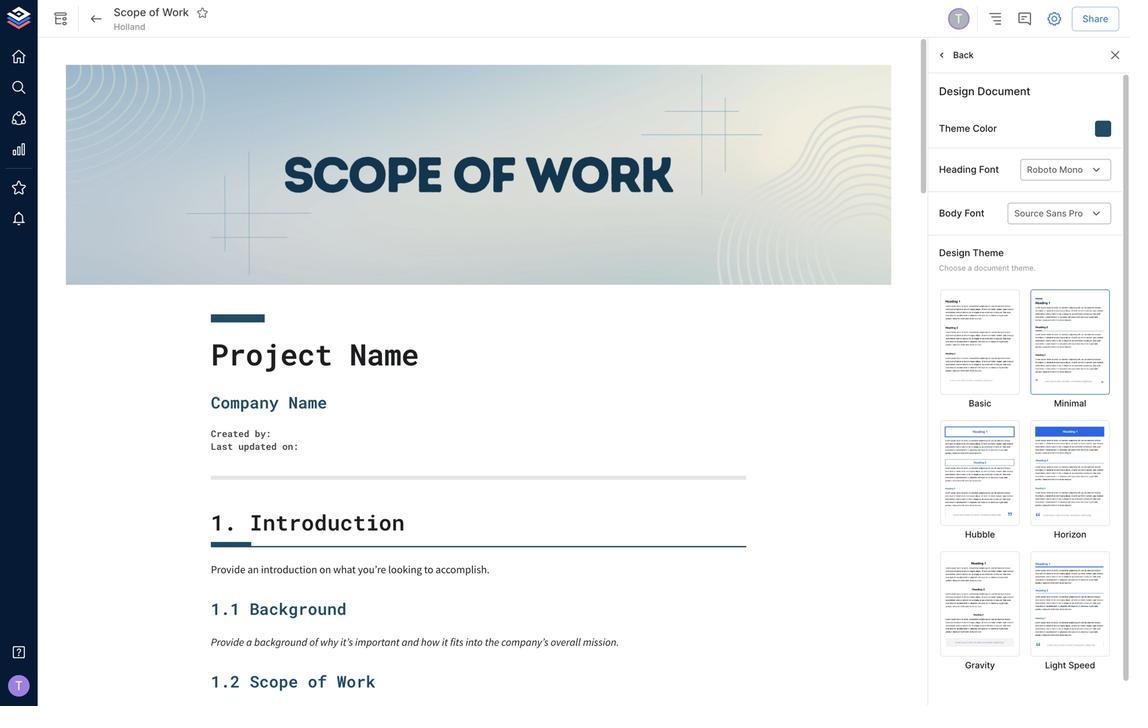 Task type: vqa. For each thing, say whether or not it's contained in the screenshot.
MONO
yes



Task type: locate. For each thing, give the bounding box(es) containing it.
minimal
[[1054, 398, 1086, 409]]

of
[[149, 6, 159, 19], [309, 636, 318, 649], [308, 671, 327, 692]]

0 horizontal spatial t button
[[4, 671, 34, 701]]

0 horizontal spatial name
[[288, 392, 327, 413]]

1 vertical spatial work
[[337, 671, 376, 692]]

0 vertical spatial t
[[955, 11, 963, 26]]

created by: last updated on:
[[211, 427, 299, 452]]

introduction
[[250, 508, 405, 536]]

light
[[1045, 660, 1066, 671]]

it
[[442, 636, 448, 649]]

1 vertical spatial font
[[965, 208, 985, 219]]

how
[[421, 636, 440, 649]]

it's
[[340, 636, 353, 649]]

1.2 scope of work
[[211, 671, 376, 692]]

scope up holland
[[114, 6, 146, 19]]

work
[[162, 6, 189, 19], [337, 671, 376, 692]]

provide
[[211, 563, 245, 576], [211, 636, 244, 649]]

gravity
[[965, 660, 995, 671]]

light speed
[[1045, 660, 1095, 671]]

color
[[973, 123, 997, 134]]

2 provide from the top
[[211, 636, 244, 649]]

background
[[250, 598, 347, 619]]

go back image
[[88, 11, 104, 27]]

design
[[939, 85, 975, 98], [939, 247, 970, 259]]

source sans pro
[[1014, 208, 1083, 219]]

of left favorite icon
[[149, 6, 159, 19]]

of left 'why'
[[309, 636, 318, 649]]

theme up the document
[[973, 247, 1004, 259]]

1 vertical spatial of
[[309, 636, 318, 649]]

comments image
[[1017, 11, 1033, 27]]

design document
[[939, 85, 1031, 98]]

important
[[355, 636, 400, 649]]

overall
[[551, 636, 581, 649]]

an
[[248, 563, 259, 576]]

font
[[979, 164, 999, 175], [965, 208, 985, 219]]

heading font
[[939, 164, 999, 175]]

to
[[424, 563, 433, 576]]

project
[[211, 335, 332, 374]]

font right the body
[[965, 208, 985, 219]]

scope
[[114, 6, 146, 19], [250, 671, 298, 692]]

1 vertical spatial a
[[246, 636, 252, 649]]

t button
[[946, 6, 972, 32], [4, 671, 34, 701]]

0 horizontal spatial t
[[15, 679, 23, 693]]

0 vertical spatial of
[[149, 6, 159, 19]]

theme
[[939, 123, 970, 134], [973, 247, 1004, 259]]

0 vertical spatial provide
[[211, 563, 245, 576]]

roboto mono button
[[1020, 159, 1111, 181]]

2 design from the top
[[939, 247, 970, 259]]

company name
[[211, 392, 327, 413]]

work down it's
[[337, 671, 376, 692]]

t
[[955, 11, 963, 26], [15, 679, 23, 693]]

of down 'why'
[[308, 671, 327, 692]]

name for company name
[[288, 392, 327, 413]]

0 vertical spatial work
[[162, 6, 189, 19]]

a left background
[[246, 636, 252, 649]]

1.1 background
[[211, 598, 347, 619]]

1 provide from the top
[[211, 563, 245, 576]]

1 vertical spatial name
[[288, 392, 327, 413]]

1 horizontal spatial name
[[349, 335, 419, 374]]

theme left the color
[[939, 123, 970, 134]]

0 vertical spatial a
[[968, 264, 972, 272]]

holland link
[[114, 21, 145, 33]]

roboto
[[1027, 164, 1057, 175]]

horizon
[[1054, 529, 1087, 540]]

updated
[[238, 440, 277, 452]]

0 vertical spatial t button
[[946, 6, 972, 32]]

theme.
[[1011, 264, 1036, 272]]

design down back button
[[939, 85, 975, 98]]

name for project name
[[349, 335, 419, 374]]

mono
[[1059, 164, 1083, 175]]

provide an introduction on what you're looking to accomplish.
[[211, 563, 490, 576]]

0 vertical spatial design
[[939, 85, 975, 98]]

the
[[485, 636, 499, 649]]

a
[[968, 264, 972, 272], [246, 636, 252, 649]]

table of contents image
[[987, 11, 1003, 27]]

1 design from the top
[[939, 85, 975, 98]]

0 vertical spatial scope
[[114, 6, 146, 19]]

scope down background
[[250, 671, 298, 692]]

design up choose on the top of page
[[939, 247, 970, 259]]

1 vertical spatial theme
[[973, 247, 1004, 259]]

0 vertical spatial font
[[979, 164, 999, 175]]

scope of work
[[114, 6, 189, 19]]

name
[[349, 335, 419, 374], [288, 392, 327, 413]]

0 vertical spatial theme
[[939, 123, 970, 134]]

provide down the 1.1
[[211, 636, 244, 649]]

font for heading font
[[979, 164, 999, 175]]

font right heading
[[979, 164, 999, 175]]

1 horizontal spatial theme
[[973, 247, 1004, 259]]

company's
[[501, 636, 549, 649]]

provide left an
[[211, 563, 245, 576]]

looking
[[388, 563, 422, 576]]

source sans pro button
[[1008, 203, 1111, 224]]

a inside design theme choose a document theme.
[[968, 264, 972, 272]]

1 vertical spatial t button
[[4, 671, 34, 701]]

last
[[211, 440, 233, 452]]

on
[[319, 563, 331, 576]]

design inside design theme choose a document theme.
[[939, 247, 970, 259]]

body
[[939, 208, 962, 219]]

0 vertical spatial name
[[349, 335, 419, 374]]

created
[[211, 427, 249, 440]]

1 vertical spatial provide
[[211, 636, 244, 649]]

provide for provide a background of why it's important and how it fits into the company's overall mission.
[[211, 636, 244, 649]]

1 horizontal spatial a
[[968, 264, 972, 272]]

1 vertical spatial design
[[939, 247, 970, 259]]

work left favorite icon
[[162, 6, 189, 19]]

a right choose on the top of page
[[968, 264, 972, 272]]

theme color
[[939, 123, 997, 134]]

0 horizontal spatial work
[[162, 6, 189, 19]]

by:
[[255, 427, 271, 440]]

1 horizontal spatial scope
[[250, 671, 298, 692]]

0 horizontal spatial theme
[[939, 123, 970, 134]]



Task type: describe. For each thing, give the bounding box(es) containing it.
and
[[402, 636, 419, 649]]

1. introduction
[[211, 508, 405, 536]]

1 horizontal spatial t
[[955, 11, 963, 26]]

1 vertical spatial t
[[15, 679, 23, 693]]

into
[[466, 636, 483, 649]]

sans
[[1046, 208, 1067, 219]]

document
[[978, 85, 1031, 98]]

back button
[[934, 45, 977, 66]]

1.2
[[211, 671, 240, 692]]

why
[[320, 636, 338, 649]]

pro
[[1069, 208, 1083, 219]]

accomplish.
[[436, 563, 490, 576]]

share
[[1083, 13, 1109, 24]]

1 horizontal spatial t button
[[946, 6, 972, 32]]

design for design document
[[939, 85, 975, 98]]

hubble
[[965, 529, 995, 540]]

you're
[[358, 563, 386, 576]]

speed
[[1069, 660, 1095, 671]]

project name
[[211, 335, 419, 374]]

settings image
[[1046, 11, 1062, 27]]

provide a background of why it's important and how it fits into the company's overall mission.
[[211, 636, 619, 649]]

1.1
[[211, 598, 240, 619]]

0 horizontal spatial a
[[246, 636, 252, 649]]

back
[[953, 50, 974, 60]]

company
[[211, 392, 279, 413]]

on:
[[282, 440, 299, 452]]

1 horizontal spatial work
[[337, 671, 376, 692]]

favorite image
[[196, 7, 208, 19]]

introduction
[[261, 563, 317, 576]]

document
[[974, 264, 1009, 272]]

heading
[[939, 164, 977, 175]]

1.
[[211, 508, 237, 536]]

basic
[[969, 398, 991, 409]]

body font
[[939, 208, 985, 219]]

what
[[333, 563, 356, 576]]

choose
[[939, 264, 966, 272]]

1 vertical spatial scope
[[250, 671, 298, 692]]

source
[[1014, 208, 1044, 219]]

2 vertical spatial of
[[308, 671, 327, 692]]

0 horizontal spatial scope
[[114, 6, 146, 19]]

show wiki image
[[52, 11, 69, 27]]

share button
[[1072, 7, 1119, 31]]

mission.
[[583, 636, 619, 649]]

fits
[[450, 636, 464, 649]]

roboto mono
[[1027, 164, 1083, 175]]

background
[[254, 636, 307, 649]]

provide for provide an introduction on what you're looking to accomplish.
[[211, 563, 245, 576]]

font for body font
[[965, 208, 985, 219]]

design theme choose a document theme.
[[939, 247, 1036, 272]]

holland
[[114, 21, 145, 32]]

design for design theme choose a document theme.
[[939, 247, 970, 259]]

theme inside design theme choose a document theme.
[[973, 247, 1004, 259]]



